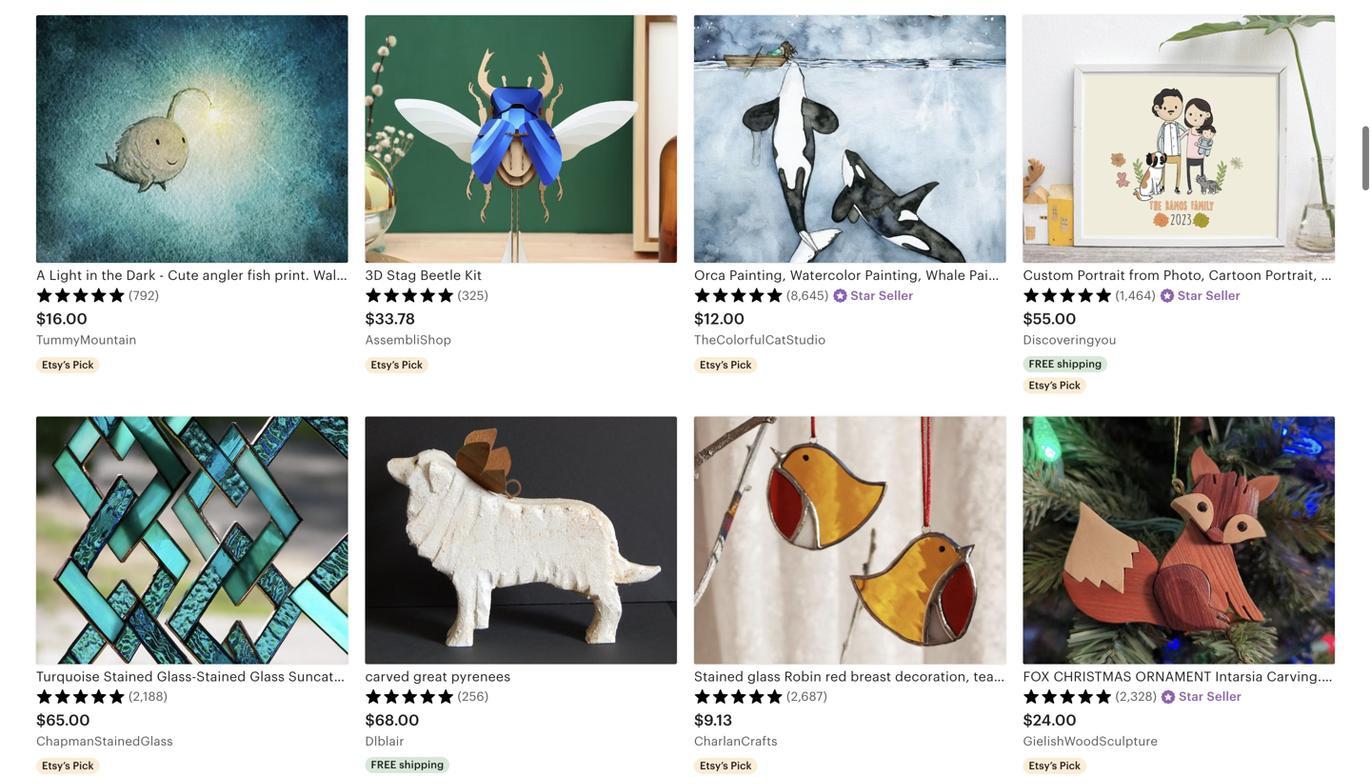 Task type: vqa. For each thing, say whether or not it's contained in the screenshot.
33.75 corresponding to Hygge Gift Box with spa gift, Thank you gift, thank you gift for friend, thank you gift box, thank you gift mentor, teacher, coworker image
no



Task type: describe. For each thing, give the bounding box(es) containing it.
3d
[[365, 268, 383, 283]]

star for 24.00
[[1179, 690, 1204, 704]]

kit
[[465, 268, 482, 283]]

5 out of 5 stars image for 68.00
[[365, 689, 455, 704]]

gielishwoodsculpture
[[1024, 734, 1158, 749]]

free shipping etsy's pick
[[1029, 358, 1102, 391]]

$ for 24.00
[[1024, 712, 1033, 729]]

9.13
[[704, 712, 733, 729]]

(2,687)
[[787, 690, 828, 704]]

custom portrait from photo, cartoon portrait, printed family illustration, custom portrait personalized print, gift for him, custom drawing image
[[1024, 15, 1336, 263]]

seller for 12.00
[[879, 288, 914, 303]]

carved great pyrenees
[[365, 669, 511, 684]]

beetle
[[420, 268, 461, 283]]

5 out of 5 stars image for 24.00
[[1024, 689, 1113, 704]]

3d stag beetle kit
[[365, 268, 482, 283]]

(1,464)
[[1116, 288, 1156, 303]]

5 out of 5 stars image for 33.78
[[365, 287, 455, 302]]

(8,645)
[[787, 288, 829, 303]]

65.00
[[46, 712, 90, 729]]

thecolorfulcatstudio
[[694, 333, 826, 347]]

55.00
[[1033, 311, 1077, 328]]

(325)
[[458, 288, 489, 303]]

fox christmas ornament intarsia carving.  a unique piece with detail & markings, are the perfect gift for the outdoorsmen in your life. image
[[1024, 417, 1336, 664]]

etsy's for 16.00
[[42, 359, 70, 371]]

star seller for 12.00
[[851, 288, 914, 303]]

5 out of 5 stars image for 16.00
[[36, 287, 126, 302]]

etsy's for 65.00
[[42, 760, 70, 772]]

(256)
[[458, 690, 489, 704]]

24.00
[[1033, 712, 1077, 729]]

12.00
[[704, 311, 745, 328]]

(2,328)
[[1116, 690, 1157, 704]]

dlblair
[[365, 734, 404, 749]]

shipping for free shipping etsy's pick
[[1058, 358, 1102, 370]]

pyrenees
[[451, 669, 511, 684]]

star seller for 24.00
[[1179, 690, 1242, 704]]

tummymountain
[[36, 333, 137, 347]]

star for 12.00
[[851, 288, 876, 303]]

a light in the dark - cute angler fish print. wall decor full of hope, happiness, & encouragement. kawaii fish art of a happy sea monster. image
[[36, 15, 348, 263]]

3d stag beetle kit image
[[365, 15, 677, 263]]

orca painting, watercolor painting, whale painting, orca and girl, killer whale, whale nursery, whale print, boy and girl versions available image
[[694, 15, 1006, 263]]

$ 68.00 dlblair
[[365, 712, 420, 749]]

seller for 55.00
[[1206, 288, 1241, 303]]

5 out of 5 stars image for 55.00
[[1024, 287, 1113, 302]]

free shipping
[[371, 759, 444, 771]]

$ 33.78 assemblishop
[[365, 311, 452, 347]]

etsy's for 33.78
[[371, 359, 399, 371]]

$ for 65.00
[[36, 712, 46, 729]]

$ for 12.00
[[694, 311, 704, 328]]

stag
[[387, 268, 417, 283]]

$ 55.00 discoveringyou
[[1024, 311, 1117, 347]]

$ for 55.00
[[1024, 311, 1033, 328]]



Task type: locate. For each thing, give the bounding box(es) containing it.
shipping down dlblair
[[399, 759, 444, 771]]

seller for 24.00
[[1207, 690, 1242, 704]]

etsy's
[[42, 359, 70, 371], [371, 359, 399, 371], [700, 359, 728, 371], [1029, 379, 1058, 391], [42, 760, 70, 772], [700, 760, 728, 772], [1029, 760, 1058, 772]]

etsy's inside free shipping etsy's pick
[[1029, 379, 1058, 391]]

carved great pyrenees image
[[365, 417, 677, 664]]

5 out of 5 stars image up 24.00
[[1024, 689, 1113, 704]]

carved
[[365, 669, 410, 684]]

68.00
[[375, 712, 420, 729]]

star for 55.00
[[1178, 288, 1203, 303]]

1 vertical spatial shipping
[[399, 759, 444, 771]]

seller
[[879, 288, 914, 303], [1206, 288, 1241, 303], [1207, 690, 1242, 704]]

$ 65.00 chapmanstainedglass
[[36, 712, 173, 749]]

etsy's pick for 24.00
[[1029, 760, 1081, 772]]

assemblishop
[[365, 333, 452, 347]]

$ up assemblishop
[[365, 311, 375, 328]]

etsy's down discoveringyou
[[1029, 379, 1058, 391]]

etsy's for 12.00
[[700, 359, 728, 371]]

5 out of 5 stars image for 12.00
[[694, 287, 784, 302]]

$ up "tummymountain"
[[36, 311, 46, 328]]

$ for 9.13
[[694, 712, 704, 729]]

1 horizontal spatial free
[[1029, 358, 1055, 370]]

pick down discoveringyou
[[1060, 379, 1081, 391]]

etsy's pick for 12.00
[[700, 359, 752, 371]]

$ for 16.00
[[36, 311, 46, 328]]

1 horizontal spatial shipping
[[1058, 358, 1102, 370]]

star right (8,645)
[[851, 288, 876, 303]]

etsy's down assemblishop
[[371, 359, 399, 371]]

5 out of 5 stars image
[[36, 287, 126, 302], [365, 287, 455, 302], [694, 287, 784, 302], [1024, 287, 1113, 302], [36, 689, 126, 704], [365, 689, 455, 704], [694, 689, 784, 704], [1024, 689, 1113, 704]]

$ up gielishwoodsculpture
[[1024, 712, 1033, 729]]

5 out of 5 stars image for 9.13
[[694, 689, 784, 704]]

etsy's pick for 65.00
[[42, 760, 94, 772]]

$ up dlblair
[[365, 712, 375, 729]]

$ inside $ 65.00 chapmanstainedglass
[[36, 712, 46, 729]]

star seller for 55.00
[[1178, 288, 1241, 303]]

0 vertical spatial free
[[1029, 358, 1055, 370]]

etsy's pick
[[42, 359, 94, 371], [371, 359, 423, 371], [700, 359, 752, 371], [42, 760, 94, 772], [700, 760, 752, 772], [1029, 760, 1081, 772]]

5 out of 5 stars image down stag
[[365, 287, 455, 302]]

star seller right '(1,464)'
[[1178, 288, 1241, 303]]

$ inside $ 68.00 dlblair
[[365, 712, 375, 729]]

pick for 16.00
[[73, 359, 94, 371]]

free down discoveringyou
[[1029, 358, 1055, 370]]

0 horizontal spatial free
[[371, 759, 397, 771]]

seller right (2,328)
[[1207, 690, 1242, 704]]

$ up chapmanstainedglass
[[36, 712, 46, 729]]

star right '(1,464)'
[[1178, 288, 1203, 303]]

etsy's down "tummymountain"
[[42, 359, 70, 371]]

pick for 33.78
[[402, 359, 423, 371]]

pick down assemblishop
[[402, 359, 423, 371]]

$ inside $ 16.00 tummymountain
[[36, 311, 46, 328]]

pick for 65.00
[[73, 760, 94, 772]]

etsy's pick for 9.13
[[700, 760, 752, 772]]

stained glass robin red breast decoration, teacher gifts, bird lover gift, bird glass art, christmas, bauble tree decor image
[[694, 417, 1006, 664]]

great
[[413, 669, 448, 684]]

5 out of 5 stars image up 16.00
[[36, 287, 126, 302]]

$ inside $ 9.13 charlancrafts
[[694, 712, 704, 729]]

$ 12.00 thecolorfulcatstudio
[[694, 311, 826, 347]]

etsy's pick down chapmanstainedglass
[[42, 760, 94, 772]]

pick for 9.13
[[731, 760, 752, 772]]

etsy's for 9.13
[[700, 760, 728, 772]]

turquoise stained glass-stained glass suncatcher-stained glass mobile-turquoise suncatcher-turquoise image
[[36, 417, 348, 664]]

free for free shipping etsy's pick
[[1029, 358, 1055, 370]]

pick inside free shipping etsy's pick
[[1060, 379, 1081, 391]]

(792)
[[129, 288, 159, 303]]

$ for 68.00
[[365, 712, 375, 729]]

pick down charlancrafts
[[731, 760, 752, 772]]

5 out of 5 stars image up 9.13
[[694, 689, 784, 704]]

pick down gielishwoodsculpture
[[1060, 760, 1081, 772]]

$ 16.00 tummymountain
[[36, 311, 137, 347]]

pick
[[73, 359, 94, 371], [402, 359, 423, 371], [731, 359, 752, 371], [1060, 379, 1081, 391], [73, 760, 94, 772], [731, 760, 752, 772], [1060, 760, 1081, 772]]

etsy's down 24.00
[[1029, 760, 1058, 772]]

shipping for free shipping
[[399, 759, 444, 771]]

etsy's pick down thecolorfulcatstudio
[[700, 359, 752, 371]]

pick down chapmanstainedglass
[[73, 760, 94, 772]]

etsy's pick down "tummymountain"
[[42, 359, 94, 371]]

$
[[36, 311, 46, 328], [365, 311, 375, 328], [694, 311, 704, 328], [1024, 311, 1033, 328], [36, 712, 46, 729], [365, 712, 375, 729], [694, 712, 704, 729], [1024, 712, 1033, 729]]

star
[[851, 288, 876, 303], [1178, 288, 1203, 303], [1179, 690, 1204, 704]]

free for free shipping
[[371, 759, 397, 771]]

star seller right (2,328)
[[1179, 690, 1242, 704]]

5 out of 5 stars image up 65.00
[[36, 689, 126, 704]]

seller right (8,645)
[[879, 288, 914, 303]]

$ inside '$ 33.78 assemblishop'
[[365, 311, 375, 328]]

pick down "tummymountain"
[[73, 359, 94, 371]]

(2,188)
[[129, 690, 168, 704]]

5 out of 5 stars image up 55.00
[[1024, 287, 1113, 302]]

$ up thecolorfulcatstudio
[[694, 311, 704, 328]]

5 out of 5 stars image for 65.00
[[36, 689, 126, 704]]

etsy's pick for 33.78
[[371, 359, 423, 371]]

0 horizontal spatial shipping
[[399, 759, 444, 771]]

seller right '(1,464)'
[[1206, 288, 1241, 303]]

shipping inside free shipping etsy's pick
[[1058, 358, 1102, 370]]

$ up discoveringyou
[[1024, 311, 1033, 328]]

$ up charlancrafts
[[694, 712, 704, 729]]

free
[[1029, 358, 1055, 370], [371, 759, 397, 771]]

$ for 33.78
[[365, 311, 375, 328]]

free down dlblair
[[371, 759, 397, 771]]

5 out of 5 stars image up 68.00
[[365, 689, 455, 704]]

pick for 12.00
[[731, 359, 752, 371]]

etsy's down charlancrafts
[[700, 760, 728, 772]]

etsy's pick down assemblishop
[[371, 359, 423, 371]]

charlancrafts
[[694, 734, 778, 749]]

$ inside $ 12.00 thecolorfulcatstudio
[[694, 311, 704, 328]]

etsy's down 65.00
[[42, 760, 70, 772]]

pick down thecolorfulcatstudio
[[731, 359, 752, 371]]

star seller right (8,645)
[[851, 288, 914, 303]]

etsy's pick down gielishwoodsculpture
[[1029, 760, 1081, 772]]

chapmanstainedglass
[[36, 734, 173, 749]]

5 out of 5 stars image up 12.00
[[694, 287, 784, 302]]

0 vertical spatial shipping
[[1058, 358, 1102, 370]]

$ 24.00 gielishwoodsculpture
[[1024, 712, 1158, 749]]

shipping
[[1058, 358, 1102, 370], [399, 759, 444, 771]]

16.00
[[46, 311, 87, 328]]

33.78
[[375, 311, 415, 328]]

etsy's down 12.00
[[700, 359, 728, 371]]

star right (2,328)
[[1179, 690, 1204, 704]]

shipping down discoveringyou
[[1058, 358, 1102, 370]]

star seller
[[851, 288, 914, 303], [1178, 288, 1241, 303], [1179, 690, 1242, 704]]

1 vertical spatial free
[[371, 759, 397, 771]]

etsy's pick for 16.00
[[42, 359, 94, 371]]

free inside free shipping etsy's pick
[[1029, 358, 1055, 370]]

discoveringyou
[[1024, 333, 1117, 347]]

$ inside $ 24.00 gielishwoodsculpture
[[1024, 712, 1033, 729]]

etsy's pick down charlancrafts
[[700, 760, 752, 772]]

$ 9.13 charlancrafts
[[694, 712, 778, 749]]

$ inside $ 55.00 discoveringyou
[[1024, 311, 1033, 328]]

etsy's for 24.00
[[1029, 760, 1058, 772]]

pick for 24.00
[[1060, 760, 1081, 772]]



